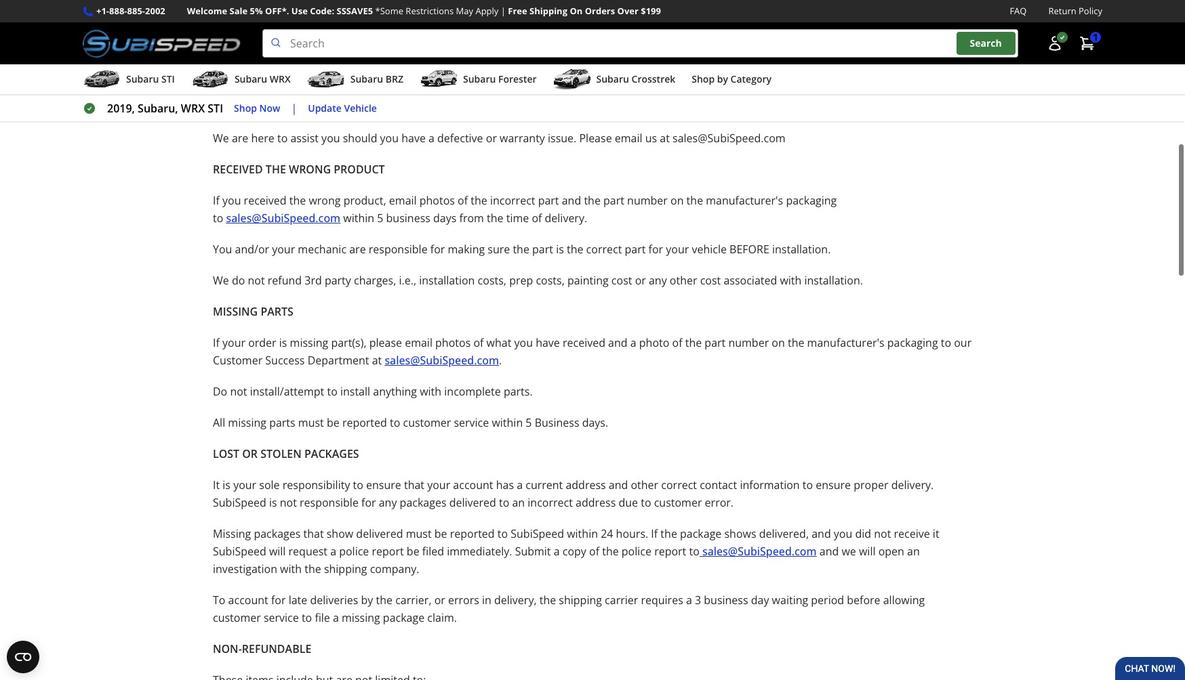 Task type: vqa. For each thing, say whether or not it's contained in the screenshot.
Powered
no



Task type: locate. For each thing, give the bounding box(es) containing it.
by right the costs
[[717, 73, 728, 86]]

1 horizontal spatial business
[[704, 594, 748, 608]]

delivery. up you and/or your mechanic are responsible for making sure the part is the correct part for your vehicle before installation.
[[545, 211, 587, 226]]

item
[[316, 16, 341, 31]]

1 horizontal spatial wrx
[[270, 73, 291, 86]]

email left "us"
[[615, 131, 643, 146]]

wrx
[[270, 73, 291, 86], [181, 101, 205, 116]]

1 horizontal spatial that
[[404, 478, 425, 493]]

responsible down sales@subispeed.com within 5 business days from the time of delivery.
[[369, 242, 428, 257]]

report up company.
[[372, 545, 404, 560]]

type
[[364, 47, 386, 62]]

0 vertical spatial missing
[[290, 336, 328, 351]]

business right 3
[[704, 594, 748, 608]]

1 horizontal spatial have
[[536, 336, 560, 351]]

1 vertical spatial other
[[631, 478, 659, 493]]

account inside it is your sole responsibility to ensure that your account has a current address and other correct contact information to ensure proper delivery. subispeed is not responsible for any packages delivered to an incorrect address due to customer error.
[[453, 478, 493, 493]]

part,
[[927, 82, 951, 97]]

1 horizontal spatial will
[[859, 545, 876, 560]]

0 vertical spatial warranty
[[402, 47, 448, 62]]

is right the it
[[223, 478, 231, 493]]

any inside it is your sole responsibility to ensure that your account has a current address and other correct contact information to ensure proper delivery. subispeed is not responsible for any packages delivered to an incorrect address due to customer error.
[[379, 496, 397, 511]]

2 cost from the left
[[700, 273, 721, 288]]

0 vertical spatial are
[[213, 65, 230, 79]]

are left here on the left
[[232, 131, 248, 146]]

warranty.
[[398, 65, 446, 79]]

account
[[453, 478, 493, 493], [228, 594, 268, 608]]

1 horizontal spatial responsible
[[369, 242, 428, 257]]

are
[[213, 65, 230, 79], [232, 131, 248, 146], [349, 242, 366, 257]]

delivered up company.
[[356, 527, 403, 542]]

do not install/attempt to install anything with incomplete parts.
[[213, 385, 533, 400]]

lost
[[213, 447, 240, 462]]

packages inside missing packages that show delivered must be reported to subispeed within 24 hours. if the package shows delivered, and you did not receive it subispeed will request a police report be filed immediately. submit a copy of the police report to
[[254, 527, 301, 542]]

delivery. inside it is your sole responsibility to ensure that your account has a current address and other correct contact information to ensure proper delivery. subispeed is not responsible for any packages delivered to an incorrect address due to customer error.
[[892, 478, 934, 493]]

1 horizontal spatial shop
[[692, 73, 715, 86]]

0 horizontal spatial sales@subispeed.com link
[[226, 211, 341, 226]]

1 vertical spatial installation
[[419, 273, 475, 288]]

subaru down the type
[[350, 73, 383, 86]]

for
[[499, 47, 514, 62], [596, 65, 611, 79], [715, 82, 729, 97], [431, 242, 445, 257], [649, 242, 663, 257], [362, 496, 376, 511], [271, 594, 286, 608]]

subaru for subaru wrx
[[235, 73, 267, 86]]

package inside missing packages that show delivered must be reported to subispeed within 24 hours. if the package shows delivered, and you did not receive it subispeed will request a police report be filed immediately. submit a copy of the police report to
[[680, 527, 722, 542]]

subaru wrx button
[[191, 67, 291, 94]]

24
[[601, 527, 613, 542]]

that inside it is your sole responsibility to ensure that your account has a current address and other correct contact information to ensure proper delivery. subispeed is not responsible for any packages delivered to an incorrect address due to customer error.
[[404, 478, 425, 493]]

0 horizontal spatial business
[[386, 211, 431, 226]]

subispeed up submit
[[511, 527, 564, 542]]

warranty down storage at the left top of page
[[500, 131, 545, 146]]

if right "hours."
[[651, 527, 658, 542]]

5 subaru from the left
[[597, 73, 629, 86]]

incorrect
[[490, 193, 535, 208], [528, 496, 573, 511]]

0 vertical spatial our
[[902, 47, 919, 62]]

missing packages that show delivered must be reported to subispeed within 24 hours. if the package shows delivered, and you did not receive it subispeed will request a police report be filed immediately. submit a copy of the police report to
[[213, 527, 940, 560]]

2 subaru from the left
[[235, 73, 267, 86]]

2 we from the top
[[213, 273, 229, 288]]

cost down vehicle
[[700, 273, 721, 288]]

1 horizontal spatial sales@subispeed.com
[[385, 353, 499, 368]]

if inside missing packages that show delivered must be reported to subispeed within 24 hours. if the package shows delivered, and you did not receive it subispeed will request a police report be filed immediately. submit a copy of the police report to
[[651, 527, 658, 542]]

if your order is missing part(s), please email photos of what you have received and a photo of the part number on the manufacturer's packaging to our customer success department at
[[213, 336, 972, 368]]

0 horizontal spatial received
[[244, 193, 287, 208]]

if inside if your order is missing part(s), please email photos of what you have received and a photo of the part number on the manufacturer's packaging to our customer success department at
[[213, 336, 220, 351]]

0 horizontal spatial time
[[287, 100, 310, 115]]

with right the associated
[[780, 273, 802, 288]]

1 vertical spatial 5
[[526, 416, 532, 431]]

1 vertical spatial packages
[[254, 527, 301, 542]]

be left the filed
[[407, 545, 420, 560]]

installation down as
[[798, 82, 854, 97]]

at
[[372, 353, 382, 368]]

to account for late deliveries by the carrier, or errors in delivery, the shipping carrier requires a 3 business day waiting period before allowing customer service to file a missing package claim.
[[213, 594, 925, 626]]

sure
[[488, 242, 510, 257]]

0 horizontal spatial account
[[228, 594, 268, 608]]

received inside if your order is missing part(s), please email photos of what you have received and a photo of the part number on the manufacturer's packaging to our customer success department at
[[563, 336, 606, 351]]

shop inside shop now "link"
[[234, 102, 257, 114]]

with for parts.
[[420, 385, 442, 400]]

search input field
[[263, 29, 1019, 58]]

copy
[[563, 545, 587, 560]]

1 horizontal spatial ensure
[[816, 478, 851, 493]]

missing inside to account for late deliveries by the carrier, or errors in delivery, the shipping carrier requires a 3 business day waiting period before allowing customer service to file a missing package claim.
[[342, 611, 380, 626]]

2 horizontal spatial missing
[[342, 611, 380, 626]]

1 vertical spatial photos
[[435, 336, 471, 351]]

part(s),
[[331, 336, 367, 351]]

lift,
[[403, 100, 419, 115]]

0 vertical spatial manufacturer's
[[318, 65, 395, 79]]

1 horizontal spatial report
[[655, 545, 687, 560]]

1 vertical spatial manufacturer's
[[706, 193, 784, 208]]

or
[[242, 447, 258, 462]]

0 vertical spatial packages
[[400, 496, 447, 511]]

warranty inside subispeed does not offer any type of warranty coverage for defective products. however, the majority of the products available through our website are covered under a manufacturer's warranty. subispeed shall not be liable for any incidental or consequential damages as a result of product defects. subispeed does not cover miscellaneous expenses including, but not limited to labor costs for removal and installation of a defective part, materials, lost time or wages, towing, lift, shipping, dock or storage fees.
[[402, 47, 448, 62]]

a right file
[[333, 611, 339, 626]]

your left vehicle
[[666, 242, 689, 257]]

success
[[265, 353, 305, 368]]

that up 'request' on the left bottom of page
[[303, 527, 324, 542]]

received down painting
[[563, 336, 606, 351]]

sales@subispeed.com link for sales@subispeed.com within 5 business days from the time of delivery.
[[226, 211, 341, 226]]

1 vertical spatial address
[[576, 496, 616, 511]]

before
[[730, 242, 770, 257]]

2 police from the left
[[622, 545, 652, 560]]

have down the lift,
[[402, 131, 426, 146]]

incorrect inside the if you received the wrong product, email photos of the incorrect part and the part number on the manufacturer's packaging to
[[490, 193, 535, 208]]

manufacturer's
[[318, 65, 395, 79], [706, 193, 784, 208], [807, 336, 885, 351]]

to inside to account for late deliveries by the carrier, or errors in delivery, the shipping carrier requires a 3 business day waiting period before allowing customer service to file a missing package claim.
[[302, 611, 312, 626]]

a left photo
[[631, 336, 637, 351]]

will down did
[[859, 545, 876, 560]]

missing
[[290, 336, 328, 351], [228, 416, 267, 431], [342, 611, 380, 626]]

investigation
[[213, 562, 277, 577]]

wrx down a subaru wrx thumbnail image
[[181, 101, 205, 116]]

1 horizontal spatial must
[[406, 527, 432, 542]]

1 horizontal spatial |
[[501, 5, 506, 17]]

forester
[[498, 73, 537, 86]]

within inside missing packages that show delivered must be reported to subispeed within 24 hours. if the package shows delivered, and you did not receive it subispeed will request a police report be filed immediately. submit a copy of the police report to
[[567, 527, 598, 542]]

0 horizontal spatial other
[[631, 478, 659, 493]]

dock
[[471, 100, 495, 115]]

we
[[842, 545, 856, 560]]

a down shipping,
[[429, 131, 435, 146]]

reported down do not install/attempt to install anything with incomplete parts.
[[342, 416, 387, 431]]

and up 'due'
[[609, 478, 628, 493]]

customer
[[213, 353, 263, 368]]

will left 'request' on the left bottom of page
[[269, 545, 286, 560]]

submit
[[515, 545, 551, 560]]

from
[[460, 211, 484, 226]]

warranty up warranty.
[[402, 47, 448, 62]]

sales@subispeed.com link down shows
[[703, 545, 817, 560]]

ensure right responsibility
[[366, 478, 401, 493]]

non-refundable
[[213, 642, 312, 657]]

crosstrek
[[632, 73, 676, 86]]

and we will open an investigation with the shipping company.
[[213, 545, 920, 577]]

5 down product,
[[377, 211, 383, 226]]

for inside to account for late deliveries by the carrier, or errors in delivery, the shipping carrier requires a 3 business day waiting period before allowing customer service to file a missing package claim.
[[271, 594, 286, 608]]

|
[[501, 5, 506, 17], [291, 101, 297, 116]]

0 horizontal spatial costs,
[[478, 273, 507, 288]]

be inside subispeed does not offer any type of warranty coverage for defective products. however, the majority of the products available through our website are covered under a manufacturer's warranty. subispeed shall not be liable for any incidental or consequential damages as a result of product defects. subispeed does not cover miscellaneous expenses including, but not limited to labor costs for removal and installation of a defective part, materials, lost time or wages, towing, lift, shipping, dock or storage fees.
[[551, 65, 564, 79]]

1 vertical spatial responsible
[[300, 496, 359, 511]]

885-
[[127, 5, 145, 17]]

you right the assist
[[322, 131, 340, 146]]

that down all missing parts must be reported to customer service within 5 business days.
[[404, 478, 425, 493]]

service
[[264, 611, 299, 626]]

your inside if your order is missing part(s), please email photos of what you have received and a photo of the part number on the manufacturer's packaging to our customer success department at
[[222, 336, 246, 351]]

delivered
[[449, 496, 496, 511], [356, 527, 403, 542]]

1 horizontal spatial received
[[563, 336, 606, 351]]

report up requires
[[655, 545, 687, 560]]

anything
[[373, 385, 417, 400]]

here
[[251, 131, 275, 146]]

is
[[556, 242, 564, 257], [279, 336, 287, 351], [223, 478, 231, 493], [269, 496, 277, 511]]

we for we are here to assist you should you have a defective or warranty issue. please email us at sales@subispeed.com
[[213, 131, 229, 146]]

warranty
[[402, 47, 448, 62], [500, 131, 545, 146]]

package down error. at the bottom of the page
[[680, 527, 722, 542]]

with for shipping
[[280, 562, 302, 577]]

2 ensure from the left
[[816, 478, 851, 493]]

0 horizontal spatial our
[[902, 47, 919, 62]]

is inside if your order is missing part(s), please email photos of what you have received and a photo of the part number on the manufacturer's packaging to our customer success department at
[[279, 336, 287, 351]]

and inside subispeed does not offer any type of warranty coverage for defective products. however, the majority of the products available through our website are covered under a manufacturer's warranty. subispeed shall not be liable for any incidental or consequential damages as a result of product defects. subispeed does not cover miscellaneous expenses including, but not limited to labor costs for removal and installation of a defective part, materials, lost time or wages, towing, lift, shipping, dock or storage fees.
[[776, 82, 795, 97]]

1 horizontal spatial defective
[[516, 47, 562, 62]]

however,
[[616, 47, 664, 62]]

business
[[386, 211, 431, 226], [704, 594, 748, 608]]

other down vehicle
[[670, 273, 698, 288]]

5 left the business
[[526, 416, 532, 431]]

you right the what
[[514, 336, 533, 351]]

incorrect inside it is your sole responsibility to ensure that your account has a current address and other correct contact information to ensure proper delivery. subispeed is not responsible for any packages delivered to an incorrect address due to customer error.
[[528, 496, 573, 511]]

subispeed down the it
[[213, 496, 266, 511]]

shall
[[505, 65, 528, 79]]

shipping up deliveries
[[324, 562, 367, 577]]

a right under
[[309, 65, 315, 79]]

2 vertical spatial sales@subispeed.com
[[703, 545, 817, 560]]

be left liable
[[551, 65, 564, 79]]

1 vertical spatial defective
[[879, 82, 924, 97]]

welcome
[[187, 5, 227, 17]]

0 horizontal spatial cost
[[612, 273, 632, 288]]

subispeed does not offer any type of warranty coverage for defective products. however, the majority of the products available through our website are covered under a manufacturer's warranty. subispeed shall not be liable for any incidental or consequential damages as a result of product defects. subispeed does not cover miscellaneous expenses including, but not limited to labor costs for removal and installation of a defective part, materials, lost time or wages, towing, lift, shipping, dock or storage fees.
[[213, 47, 961, 115]]

received down the the
[[244, 193, 287, 208]]

to inside if your order is missing part(s), please email photos of what you have received and a photo of the part number on the manufacturer's packaging to our customer success department at
[[941, 336, 952, 351]]

&
[[305, 16, 313, 31]]

0 vertical spatial delivery.
[[545, 211, 587, 226]]

2 report from the left
[[655, 545, 687, 560]]

0 horizontal spatial packaging
[[786, 193, 837, 208]]

subaru down coverage
[[463, 73, 496, 86]]

1 will from the left
[[269, 545, 286, 560]]

if inside the if you received the wrong product, email photos of the incorrect part and the part number on the manufacturer's packaging to
[[213, 193, 220, 208]]

or up claim.
[[435, 594, 445, 608]]

update vehicle
[[308, 102, 377, 114]]

defective items & item warranties
[[213, 16, 413, 31]]

you up we
[[834, 527, 853, 542]]

on inside the if you received the wrong product, email photos of the incorrect part and the part number on the manufacturer's packaging to
[[671, 193, 684, 208]]

missing down deliveries
[[342, 611, 380, 626]]

your
[[272, 242, 295, 257], [666, 242, 689, 257], [222, 336, 246, 351], [233, 478, 256, 493], [427, 478, 450, 493]]

and inside missing packages that show delivered must be reported to subispeed within 24 hours. if the package shows delivered, and you did not receive it subispeed will request a police report be filed immediately. submit a copy of the police report to
[[812, 527, 831, 542]]

current
[[526, 478, 563, 493]]

packages up the filed
[[400, 496, 447, 511]]

on
[[570, 5, 583, 17]]

responsible
[[369, 242, 428, 257], [300, 496, 359, 511]]

1 horizontal spatial by
[[717, 73, 728, 86]]

address right current
[[566, 478, 606, 493]]

do
[[213, 385, 227, 400]]

0 vertical spatial if
[[213, 193, 220, 208]]

police down "hours."
[[622, 545, 652, 560]]

shop inside shop by category dropdown button
[[692, 73, 715, 86]]

shipping left carrier
[[559, 594, 602, 608]]

of inside missing packages that show delivered must be reported to subispeed within 24 hours. if the package shows delivered, and you did not receive it subispeed will request a police report be filed immediately. submit a copy of the police report to
[[589, 545, 600, 560]]

missing parts
[[213, 305, 294, 320]]

1 horizontal spatial cost
[[700, 273, 721, 288]]

customer
[[654, 496, 702, 511], [213, 611, 261, 626]]

with inside and we will open an investigation with the shipping company.
[[280, 562, 302, 577]]

0 horizontal spatial installation
[[419, 273, 475, 288]]

incorrect down current
[[528, 496, 573, 511]]

if up customer
[[213, 336, 220, 351]]

1 subaru from the left
[[126, 73, 159, 86]]

0 vertical spatial within
[[343, 211, 374, 226]]

hours.
[[616, 527, 649, 542]]

if for if you received the wrong product, email photos of the incorrect part and the part number on the manufacturer's packaging to
[[213, 193, 220, 208]]

0 horizontal spatial shipping
[[324, 562, 367, 577]]

but
[[566, 82, 583, 97]]

0 vertical spatial received
[[244, 193, 287, 208]]

0 horizontal spatial package
[[383, 611, 425, 626]]

received inside the if you received the wrong product, email photos of the incorrect part and the part number on the manufacturer's packaging to
[[244, 193, 287, 208]]

0 vertical spatial shipping
[[324, 562, 367, 577]]

sales@subispeed.com link up the "incomplete"
[[385, 353, 499, 368]]

1 horizontal spatial are
[[232, 131, 248, 146]]

4 subaru from the left
[[463, 73, 496, 86]]

part
[[538, 193, 559, 208], [604, 193, 625, 208], [532, 242, 553, 257], [625, 242, 646, 257], [705, 336, 726, 351]]

what
[[487, 336, 512, 351]]

late
[[289, 594, 307, 608]]

update
[[308, 102, 342, 114]]

1 we from the top
[[213, 131, 229, 146]]

and inside and we will open an investigation with the shipping company.
[[820, 545, 839, 560]]

of right the type
[[389, 47, 399, 62]]

a right has
[[517, 478, 523, 493]]

2 horizontal spatial sales@subispeed.com link
[[703, 545, 817, 560]]

open widget image
[[7, 642, 39, 674]]

1 report from the left
[[372, 545, 404, 560]]

are right mechanic
[[349, 242, 366, 257]]

your down 'customer service' at left bottom
[[427, 478, 450, 493]]

1 cost from the left
[[612, 273, 632, 288]]

account left has
[[453, 478, 493, 493]]

shop down defects.
[[234, 102, 257, 114]]

email inside the if you received the wrong product, email photos of the incorrect part and the part number on the manufacturer's packaging to
[[389, 193, 417, 208]]

to
[[643, 82, 654, 97], [277, 131, 288, 146], [213, 211, 223, 226], [941, 336, 952, 351], [327, 385, 338, 400], [390, 416, 400, 431], [353, 478, 363, 493], [803, 478, 813, 493], [499, 496, 510, 511], [641, 496, 651, 511], [498, 527, 508, 542], [689, 545, 700, 560], [302, 611, 312, 626]]

2 horizontal spatial with
[[780, 273, 802, 288]]

photos inside the if you received the wrong product, email photos of the incorrect part and the part number on the manufacturer's packaging to
[[420, 193, 455, 208]]

manufacturer's inside if your order is missing part(s), please email photos of what you have received and a photo of the part number on the manufacturer's packaging to our customer success department at
[[807, 336, 885, 351]]

2 vertical spatial defective
[[438, 131, 483, 146]]

installation down the making
[[419, 273, 475, 288]]

have right the what
[[536, 336, 560, 351]]

customer left error. at the bottom of the page
[[654, 496, 702, 511]]

packages up 'request' on the left bottom of page
[[254, 527, 301, 542]]

does up update
[[312, 82, 336, 97]]

reported
[[342, 416, 387, 431], [450, 527, 495, 542]]

0 horizontal spatial ensure
[[366, 478, 401, 493]]

subaru for subaru brz
[[350, 73, 383, 86]]

your up refund
[[272, 242, 295, 257]]

on inside if your order is missing part(s), please email photos of what you have received and a photo of the part number on the manufacturer's packaging to our customer success department at
[[772, 336, 785, 351]]

1 vertical spatial if
[[213, 336, 220, 351]]

1 costs, from the left
[[478, 273, 507, 288]]

0 horizontal spatial by
[[361, 594, 373, 608]]

our
[[902, 47, 919, 62], [954, 336, 972, 351]]

have
[[402, 131, 426, 146], [536, 336, 560, 351]]

1 vertical spatial received
[[563, 336, 606, 351]]

0 horizontal spatial customer
[[213, 611, 261, 626]]

or right painting
[[635, 273, 646, 288]]

1 vertical spatial packaging
[[888, 336, 938, 351]]

delivery.
[[545, 211, 587, 226], [892, 478, 934, 493]]

0 horizontal spatial police
[[339, 545, 369, 560]]

are up defects.
[[213, 65, 230, 79]]

days.
[[582, 416, 609, 431]]

1 vertical spatial reported
[[450, 527, 495, 542]]

does up under
[[269, 47, 294, 62]]

1 vertical spatial that
[[303, 527, 324, 542]]

a subaru forester thumbnail image image
[[420, 69, 458, 90]]

packaging inside if your order is missing part(s), please email photos of what you have received and a photo of the part number on the manufacturer's packaging to our customer success department at
[[888, 336, 938, 351]]

and right delivered,
[[812, 527, 831, 542]]

of left the what
[[474, 336, 484, 351]]

within down parts.
[[492, 416, 523, 431]]

0 vertical spatial by
[[717, 73, 728, 86]]

email up sales@subispeed.com within 5 business days from the time of delivery.
[[389, 193, 417, 208]]

not
[[296, 47, 313, 62], [531, 65, 548, 79], [339, 82, 356, 97], [586, 82, 603, 97], [248, 273, 265, 288], [230, 385, 247, 400], [280, 496, 297, 511], [874, 527, 891, 542]]

costs, right prep
[[536, 273, 565, 288]]

sales@subispeed.com for .
[[385, 353, 499, 368]]

orders
[[585, 5, 615, 17]]

missing right all on the left of page
[[228, 416, 267, 431]]

refundable
[[242, 642, 312, 657]]

1 vertical spatial our
[[954, 336, 972, 351]]

by inside to account for late deliveries by the carrier, or errors in delivery, the shipping carrier requires a 3 business day waiting period before allowing customer service to file a missing package claim.
[[361, 594, 373, 608]]

liable
[[567, 65, 594, 79]]

1 vertical spatial email
[[389, 193, 417, 208]]

subaru
[[126, 73, 159, 86], [235, 73, 267, 86], [350, 73, 383, 86], [463, 73, 496, 86], [597, 73, 629, 86]]

time up you and/or your mechanic are responsible for making sure the part is the correct part for your vehicle before installation.
[[506, 211, 529, 226]]

claim.
[[427, 611, 457, 626]]

0 horizontal spatial correct
[[586, 242, 622, 257]]

0 horizontal spatial have
[[402, 131, 426, 146]]

and down damages
[[776, 82, 795, 97]]

or
[[687, 65, 698, 79], [312, 100, 323, 115], [497, 100, 508, 115], [486, 131, 497, 146], [635, 273, 646, 288], [435, 594, 445, 608]]

0 vertical spatial sales@subispeed.com
[[226, 211, 341, 226]]

1 vertical spatial we
[[213, 273, 229, 288]]

delivery,
[[494, 594, 537, 608]]

1 horizontal spatial correct
[[661, 478, 697, 493]]

installation
[[798, 82, 854, 97], [419, 273, 475, 288]]

0 vertical spatial must
[[298, 416, 324, 431]]

party
[[325, 273, 351, 288]]

1 vertical spatial business
[[704, 594, 748, 608]]

1 horizontal spatial other
[[670, 273, 698, 288]]

within down product,
[[343, 211, 374, 226]]

0 horizontal spatial does
[[269, 47, 294, 62]]

2 will from the left
[[859, 545, 876, 560]]

and left we
[[820, 545, 839, 560]]

sales@subispeed.com down shows
[[703, 545, 817, 560]]

expenses
[[464, 82, 511, 97]]

by right deliveries
[[361, 594, 373, 608]]

0 horizontal spatial an
[[512, 496, 525, 511]]

0 vertical spatial an
[[512, 496, 525, 511]]

3 subaru from the left
[[350, 73, 383, 86]]

that inside missing packages that show delivered must be reported to subispeed within 24 hours. if the package shows delivered, and you did not receive it subispeed will request a police report be filed immediately. submit a copy of the police report to
[[303, 527, 324, 542]]

0 horizontal spatial are
[[213, 65, 230, 79]]

0 vertical spatial photos
[[420, 193, 455, 208]]

sales@subispeed.com link up and/or
[[226, 211, 341, 226]]

0 horizontal spatial with
[[280, 562, 302, 577]]

wrx up lost
[[270, 73, 291, 86]]

apply
[[476, 5, 499, 17]]

other up 'due'
[[631, 478, 659, 493]]

2 horizontal spatial manufacturer's
[[807, 336, 885, 351]]

2 vertical spatial if
[[651, 527, 658, 542]]

1 horizontal spatial installation
[[798, 82, 854, 97]]

1 horizontal spatial sales@subispeed.com link
[[385, 353, 499, 368]]

3
[[695, 594, 701, 608]]

defective for products
[[516, 47, 562, 62]]

of right copy
[[589, 545, 600, 560]]



Task type: describe. For each thing, give the bounding box(es) containing it.
a down result
[[870, 82, 876, 97]]

free
[[508, 5, 527, 17]]

delivered,
[[759, 527, 809, 542]]

deliveries
[[310, 594, 358, 608]]

be up the filed
[[435, 527, 447, 542]]

missing
[[213, 527, 251, 542]]

a subaru crosstrek thumbnail image image
[[553, 69, 591, 90]]

3rd
[[305, 273, 322, 288]]

you right should
[[380, 131, 399, 146]]

of up you and/or your mechanic are responsible for making sure the part is the correct part for your vehicle before installation.
[[532, 211, 542, 226]]

we for we do not refund 3rd party charges, i.e., installation costs, prep costs, painting cost or any other cost associated with installation.
[[213, 273, 229, 288]]

business inside to account for late deliveries by the carrier, or errors in delivery, the shipping carrier requires a 3 business day waiting period before allowing customer service to file a missing package claim.
[[704, 594, 748, 608]]

1 vertical spatial missing
[[228, 416, 267, 431]]

period
[[811, 594, 844, 608]]

1 vertical spatial warranty
[[500, 131, 545, 146]]

show
[[327, 527, 353, 542]]

packages
[[304, 447, 359, 462]]

1 police from the left
[[339, 545, 369, 560]]

of inside the if you received the wrong product, email photos of the incorrect part and the part number on the manufacturer's packaging to
[[458, 193, 468, 208]]

you
[[213, 242, 232, 257]]

or inside to account for late deliveries by the carrier, or errors in delivery, the shipping carrier requires a 3 business day waiting period before allowing customer service to file a missing package claim.
[[435, 594, 445, 608]]

storage
[[511, 100, 549, 115]]

2019, subaru, wrx sti
[[107, 101, 223, 116]]

delivered inside it is your sole responsibility to ensure that your account has a current address and other correct contact information to ensure proper delivery. subispeed is not responsible for any packages delivered to an incorrect address due to customer error.
[[449, 496, 496, 511]]

result
[[846, 65, 875, 79]]

shop for shop now
[[234, 102, 257, 114]]

a right as
[[837, 65, 843, 79]]

+1-888-885-2002
[[96, 5, 165, 17]]

contact
[[700, 478, 737, 493]]

through
[[858, 47, 899, 62]]

if for if your order is missing part(s), please email photos of what you have received and a photo of the part number on the manufacturer's packaging to our customer success department at
[[213, 336, 220, 351]]

lost
[[266, 100, 284, 115]]

0 vertical spatial installation.
[[772, 242, 831, 257]]

a inside it is your sole responsibility to ensure that your account has a current address and other correct contact information to ensure proper delivery. subispeed is not responsible for any packages delivered to an incorrect address due to customer error.
[[517, 478, 523, 493]]

account inside to account for late deliveries by the carrier, or errors in delivery, the shipping carrier requires a 3 business day waiting period before allowing customer service to file a missing package claim.
[[228, 594, 268, 608]]

sssave5
[[337, 5, 373, 17]]

wages,
[[326, 100, 361, 115]]

business
[[535, 416, 580, 431]]

by inside dropdown button
[[717, 73, 728, 86]]

for inside it is your sole responsibility to ensure that your account has a current address and other correct contact information to ensure proper delivery. subispeed is not responsible for any packages delivered to an incorrect address due to customer error.
[[362, 496, 376, 511]]

install/attempt
[[250, 385, 324, 400]]

1 vertical spatial time
[[506, 211, 529, 226]]

correct inside it is your sole responsibility to ensure that your account has a current address and other correct contact information to ensure proper delivery. subispeed is not responsible for any packages delivered to an incorrect address due to customer error.
[[661, 478, 697, 493]]

subispeed up investigation
[[213, 545, 266, 560]]

incomplete
[[444, 385, 501, 400]]

delivered inside missing packages that show delivered must be reported to subispeed within 24 hours. if the package shows delivered, and you did not receive it subispeed will request a police report be filed immediately. submit a copy of the police report to
[[356, 527, 403, 542]]

open
[[879, 545, 905, 560]]

products
[[763, 47, 808, 62]]

our inside subispeed does not offer any type of warranty coverage for defective products. however, the majority of the products available through our website are covered under a manufacturer's warranty. subispeed shall not be liable for any incidental or consequential damages as a result of product defects. subispeed does not cover miscellaneous expenses including, but not limited to labor costs for removal and installation of a defective part, materials, lost time or wages, towing, lift, shipping, dock or storage fees.
[[902, 47, 919, 62]]

errors
[[448, 594, 479, 608]]

0 vertical spatial |
[[501, 5, 506, 17]]

it
[[213, 478, 220, 493]]

manufacturer's inside the if you received the wrong product, email photos of the incorrect part and the part number on the manufacturer's packaging to
[[706, 193, 784, 208]]

shipping,
[[422, 100, 468, 115]]

product,
[[344, 193, 386, 208]]

non-
[[213, 642, 242, 657]]

0 vertical spatial address
[[566, 478, 606, 493]]

a left 3
[[686, 594, 692, 608]]

part inside if your order is missing part(s), please email photos of what you have received and a photo of the part number on the manufacturer's packaging to our customer success department at
[[705, 336, 726, 351]]

wrx inside dropdown button
[[270, 73, 291, 86]]

1 vertical spatial sti
[[208, 101, 223, 116]]

is up we do not refund 3rd party charges, i.e., installation costs, prep costs, painting cost or any other cost associated with installation.
[[556, 242, 564, 257]]

cover
[[359, 82, 386, 97]]

of right photo
[[672, 336, 683, 351]]

packages inside it is your sole responsibility to ensure that your account has a current address and other correct contact information to ensure proper delivery. subispeed is not responsible for any packages delivered to an incorrect address due to customer error.
[[400, 496, 447, 511]]

0 vertical spatial have
[[402, 131, 426, 146]]

reported inside missing packages that show delivered must be reported to subispeed within 24 hours. if the package shows delivered, and you did not receive it subispeed will request a police report be filed immediately. submit a copy of the police report to
[[450, 527, 495, 542]]

subaru brz
[[350, 73, 404, 86]]

the
[[266, 162, 286, 177]]

2019,
[[107, 101, 135, 116]]

subaru for subaru crosstrek
[[597, 73, 629, 86]]

subispeed down coverage
[[449, 65, 502, 79]]

0 horizontal spatial reported
[[342, 416, 387, 431]]

2 costs, from the left
[[536, 273, 565, 288]]

we are here to assist you should you have a defective or warranty issue. please email us at sales@subispeed.com
[[213, 131, 786, 146]]

2 horizontal spatial defective
[[879, 82, 924, 97]]

will inside and we will open an investigation with the shipping company.
[[859, 545, 876, 560]]

installation inside subispeed does not offer any type of warranty coverage for defective products. however, the majority of the products available through our website are covered under a manufacturer's warranty. subispeed shall not be liable for any incidental or consequential damages as a result of product defects. subispeed does not cover miscellaneous expenses including, but not limited to labor costs for removal and installation of a defective part, materials, lost time or wages, towing, lift, shipping, dock or storage fees.
[[798, 82, 854, 97]]

subaru forester
[[463, 73, 537, 86]]

must inside missing packages that show delivered must be reported to subispeed within 24 hours. if the package shows delivered, and you did not receive it subispeed will request a police report be filed immediately. submit a copy of the police report to
[[406, 527, 432, 542]]

a left copy
[[554, 545, 560, 560]]

any left the type
[[343, 47, 362, 62]]

a subaru wrx thumbnail image image
[[191, 69, 229, 90]]

or down dock
[[486, 131, 497, 146]]

manufacturer's inside subispeed does not offer any type of warranty coverage for defective products. however, the majority of the products available through our website are covered under a manufacturer's warranty. subispeed shall not be liable for any incidental or consequential damages as a result of product defects. subispeed does not cover miscellaneous expenses including, but not limited to labor costs for removal and installation of a defective part, materials, lost time or wages, towing, lift, shipping, dock or storage fees.
[[318, 65, 395, 79]]

should
[[343, 131, 377, 146]]

number inside if your order is missing part(s), please email photos of what you have received and a photo of the part number on the manufacturer's packaging to our customer success department at
[[729, 336, 769, 351]]

shipping inside and we will open an investigation with the shipping company.
[[324, 562, 367, 577]]

of up consequential
[[730, 47, 741, 62]]

a subaru brz thumbnail image image
[[307, 69, 345, 90]]

over
[[618, 5, 639, 17]]

department
[[308, 353, 369, 368]]

subaru for subaru sti
[[126, 73, 159, 86]]

return
[[1049, 5, 1077, 17]]

any up limited
[[614, 65, 632, 79]]

of down through
[[878, 65, 888, 79]]

0 vertical spatial with
[[780, 273, 802, 288]]

company.
[[370, 562, 419, 577]]

in
[[482, 594, 492, 608]]

1 vertical spatial installation.
[[805, 273, 863, 288]]

be up packages
[[327, 416, 340, 431]]

and inside the if you received the wrong product, email photos of the incorrect part and the part number on the manufacturer's packaging to
[[562, 193, 581, 208]]

2 vertical spatial sales@subispeed.com link
[[703, 545, 817, 560]]

the inside and we will open an investigation with the shipping company.
[[305, 562, 321, 577]]

missing inside if your order is missing part(s), please email photos of what you have received and a photo of the part number on the manufacturer's packaging to our customer success department at
[[290, 336, 328, 351]]

photos inside if your order is missing part(s), please email photos of what you have received and a photo of the part number on the manufacturer's packaging to our customer success department at
[[435, 336, 471, 351]]

sales@subispeed.com within 5 business days from the time of delivery.
[[226, 211, 587, 226]]

sti inside dropdown button
[[161, 73, 175, 86]]

receive
[[894, 527, 930, 542]]

due
[[619, 496, 638, 511]]

+1-
[[96, 5, 109, 17]]

sales@subispeed.com link for sales@subispeed.com .
[[385, 353, 499, 368]]

email inside if your order is missing part(s), please email photos of what you have received and a photo of the part number on the manufacturer's packaging to our customer success department at
[[405, 336, 433, 351]]

shop for shop by category
[[692, 73, 715, 86]]

customer inside it is your sole responsibility to ensure that your account has a current address and other correct contact information to ensure proper delivery. subispeed is not responsible for any packages delivered to an incorrect address due to customer error.
[[654, 496, 702, 511]]

1 horizontal spatial 5
[[526, 416, 532, 431]]

responsible inside it is your sole responsibility to ensure that your account has a current address and other correct contact information to ensure proper delivery. subispeed is not responsible for any packages delivered to an incorrect address due to customer error.
[[300, 496, 359, 511]]

to inside the if you received the wrong product, email photos of the incorrect part and the part number on the manufacturer's packaging to
[[213, 211, 223, 226]]

allowing
[[884, 594, 925, 608]]

1 vertical spatial are
[[232, 131, 248, 146]]

shop by category button
[[692, 67, 772, 94]]

number inside the if you received the wrong product, email photos of the incorrect part and the part number on the manufacturer's packaging to
[[627, 193, 668, 208]]

associated
[[724, 273, 777, 288]]

labor
[[657, 82, 683, 97]]

file
[[315, 611, 330, 626]]

please
[[369, 336, 402, 351]]

proper
[[854, 478, 889, 493]]

return policy
[[1049, 5, 1103, 17]]

missing
[[213, 305, 258, 320]]

may
[[456, 5, 473, 17]]

not inside missing packages that show delivered must be reported to subispeed within 24 hours. if the package shows delivered, and you did not receive it subispeed will request a police report be filed immediately. submit a copy of the police report to
[[874, 527, 891, 542]]

brz
[[386, 73, 404, 86]]

parts
[[269, 416, 296, 431]]

button image
[[1047, 35, 1063, 52]]

now
[[259, 102, 280, 114]]

subispeed logo image
[[83, 29, 241, 58]]

welcome sale 5% off*. use code: sssave5 *some restrictions may apply | free shipping on orders over $199
[[187, 5, 661, 17]]

products.
[[565, 47, 613, 62]]

1 vertical spatial does
[[312, 82, 336, 97]]

0 horizontal spatial 5
[[377, 211, 383, 226]]

0 vertical spatial email
[[615, 131, 643, 146]]

defective for at sales@subispeed.com
[[438, 131, 483, 146]]

at sales@subispeed.com
[[660, 131, 786, 146]]

faq link
[[1010, 4, 1027, 18]]

damages
[[775, 65, 821, 79]]

is down sole at the bottom of page
[[269, 496, 277, 511]]

a inside if your order is missing part(s), please email photos of what you have received and a photo of the part number on the manufacturer's packaging to our customer success department at
[[631, 336, 637, 351]]

1 vertical spatial |
[[291, 101, 297, 116]]

0 horizontal spatial delivery.
[[545, 211, 587, 226]]

1 vertical spatial wrx
[[181, 101, 205, 116]]

any up photo
[[649, 273, 667, 288]]

or left wages,
[[312, 100, 323, 115]]

subaru sti button
[[83, 67, 175, 94]]

our inside if your order is missing part(s), please email photos of what you have received and a photo of the part number on the manufacturer's packaging to our customer success department at
[[954, 336, 972, 351]]

shipping inside to account for late deliveries by the carrier, or errors in delivery, the shipping carrier requires a 3 business day waiting period before allowing customer service to file a missing package claim.
[[559, 594, 602, 608]]

please
[[580, 131, 612, 146]]

subispeed up lost
[[255, 82, 309, 97]]

1 ensure from the left
[[366, 478, 401, 493]]

a down show
[[330, 545, 336, 560]]

has
[[496, 478, 514, 493]]

towing,
[[363, 100, 400, 115]]

code:
[[310, 5, 334, 17]]

2 horizontal spatial sales@subispeed.com
[[703, 545, 817, 560]]

not inside it is your sole responsibility to ensure that your account has a current address and other correct contact information to ensure proper delivery. subispeed is not responsible for any packages delivered to an incorrect address due to customer error.
[[280, 496, 297, 511]]

as
[[823, 65, 835, 79]]

will inside missing packages that show delivered must be reported to subispeed within 24 hours. if the package shows delivered, and you did not receive it subispeed will request a police report be filed immediately. submit a copy of the police report to
[[269, 545, 286, 560]]

0 vertical spatial business
[[386, 211, 431, 226]]

category
[[731, 73, 772, 86]]

subispeed inside it is your sole responsibility to ensure that your account has a current address and other correct contact information to ensure proper delivery. subispeed is not responsible for any packages delivered to an incorrect address due to customer error.
[[213, 496, 266, 511]]

0 vertical spatial other
[[670, 273, 698, 288]]

and inside if your order is missing part(s), please email photos of what you have received and a photo of the part number on the manufacturer's packaging to our customer success department at
[[608, 336, 628, 351]]

have inside if your order is missing part(s), please email photos of what you have received and a photo of the part number on the manufacturer's packaging to our customer success department at
[[536, 336, 560, 351]]

are inside subispeed does not offer any type of warranty coverage for defective products. however, the majority of the products available through our website are covered under a manufacturer's warranty. subispeed shall not be liable for any incidental or consequential damages as a result of product defects. subispeed does not cover miscellaneous expenses including, but not limited to labor costs for removal and installation of a defective part, materials, lost time or wages, towing, lift, shipping, dock or storage fees.
[[213, 65, 230, 79]]

of down result
[[857, 82, 867, 97]]

it is your sole responsibility to ensure that your account has a current address and other correct contact information to ensure proper delivery. subispeed is not responsible for any packages delivered to an incorrect address due to customer error.
[[213, 478, 934, 511]]

carrier
[[605, 594, 638, 608]]

1
[[1093, 31, 1099, 44]]

sales@subispeed.com .
[[385, 353, 505, 368]]

an inside and we will open an investigation with the shipping company.
[[907, 545, 920, 560]]

faq
[[1010, 5, 1027, 17]]

time inside subispeed does not offer any type of warranty coverage for defective products. however, the majority of the products available through our website are covered under a manufacturer's warranty. subispeed shall not be liable for any incidental or consequential damages as a result of product defects. subispeed does not cover miscellaneous expenses including, but not limited to labor costs for removal and installation of a defective part, materials, lost time or wages, towing, lift, shipping, dock or storage fees.
[[287, 100, 310, 115]]

other inside it is your sole responsibility to ensure that your account has a current address and other correct contact information to ensure proper delivery. subispeed is not responsible for any packages delivered to an incorrect address due to customer error.
[[631, 478, 659, 493]]

you inside the if you received the wrong product, email photos of the incorrect part and the part number on the manufacturer's packaging to
[[222, 193, 241, 208]]

customer service
[[403, 416, 489, 431]]

sales@subispeed.com for within 5 business days from the time of delivery.
[[226, 211, 341, 226]]

or right dock
[[497, 100, 508, 115]]

you inside missing packages that show delivered must be reported to subispeed within 24 hours. if the package shows delivered, and you did not receive it subispeed will request a police report be filed immediately. submit a copy of the police report to
[[834, 527, 853, 542]]

0 horizontal spatial within
[[343, 211, 374, 226]]

subaru sti
[[126, 73, 175, 86]]

assist
[[291, 131, 319, 146]]

0 vertical spatial responsible
[[369, 242, 428, 257]]

0 horizontal spatial must
[[298, 416, 324, 431]]

2002
[[145, 5, 165, 17]]

0 vertical spatial does
[[269, 47, 294, 62]]

2 horizontal spatial are
[[349, 242, 366, 257]]

under
[[276, 65, 306, 79]]

and inside it is your sole responsibility to ensure that your account has a current address and other correct contact information to ensure proper delivery. subispeed is not responsible for any packages delivered to an incorrect address due to customer error.
[[609, 478, 628, 493]]

an inside it is your sole responsibility to ensure that your account has a current address and other correct contact information to ensure proper delivery. subispeed is not responsible for any packages delivered to an incorrect address due to customer error.
[[512, 496, 525, 511]]

or up the costs
[[687, 65, 698, 79]]

shipping
[[530, 5, 568, 17]]

subispeed up covered
[[213, 47, 266, 62]]

package inside to account for late deliveries by the carrier, or errors in delivery, the shipping carrier requires a 3 business day waiting period before allowing customer service to file a missing package claim.
[[383, 611, 425, 626]]

product
[[334, 162, 385, 177]]

packaging inside the if you received the wrong product, email photos of the incorrect part and the part number on the manufacturer's packaging to
[[786, 193, 837, 208]]

1 horizontal spatial within
[[492, 416, 523, 431]]

filed
[[422, 545, 444, 560]]

to inside subispeed does not offer any type of warranty coverage for defective products. however, the majority of the products available through our website are covered under a manufacturer's warranty. subispeed shall not be liable for any incidental or consequential damages as a result of product defects. subispeed does not cover miscellaneous expenses including, but not limited to labor costs for removal and installation of a defective part, materials, lost time or wages, towing, lift, shipping, dock or storage fees.
[[643, 82, 654, 97]]

your left sole at the bottom of page
[[233, 478, 256, 493]]

you inside if your order is missing part(s), please email photos of what you have received and a photo of the part number on the manufacturer's packaging to our customer success department at
[[514, 336, 533, 351]]

subaru for subaru forester
[[463, 73, 496, 86]]

customer inside to account for late deliveries by the carrier, or errors in delivery, the shipping carrier requires a 3 business day waiting period before allowing customer service to file a missing package claim.
[[213, 611, 261, 626]]

you and/or your mechanic are responsible for making sure the part is the correct part for your vehicle before installation.
[[213, 242, 831, 257]]

charges,
[[354, 273, 396, 288]]

a subaru sti thumbnail image image
[[83, 69, 121, 90]]



